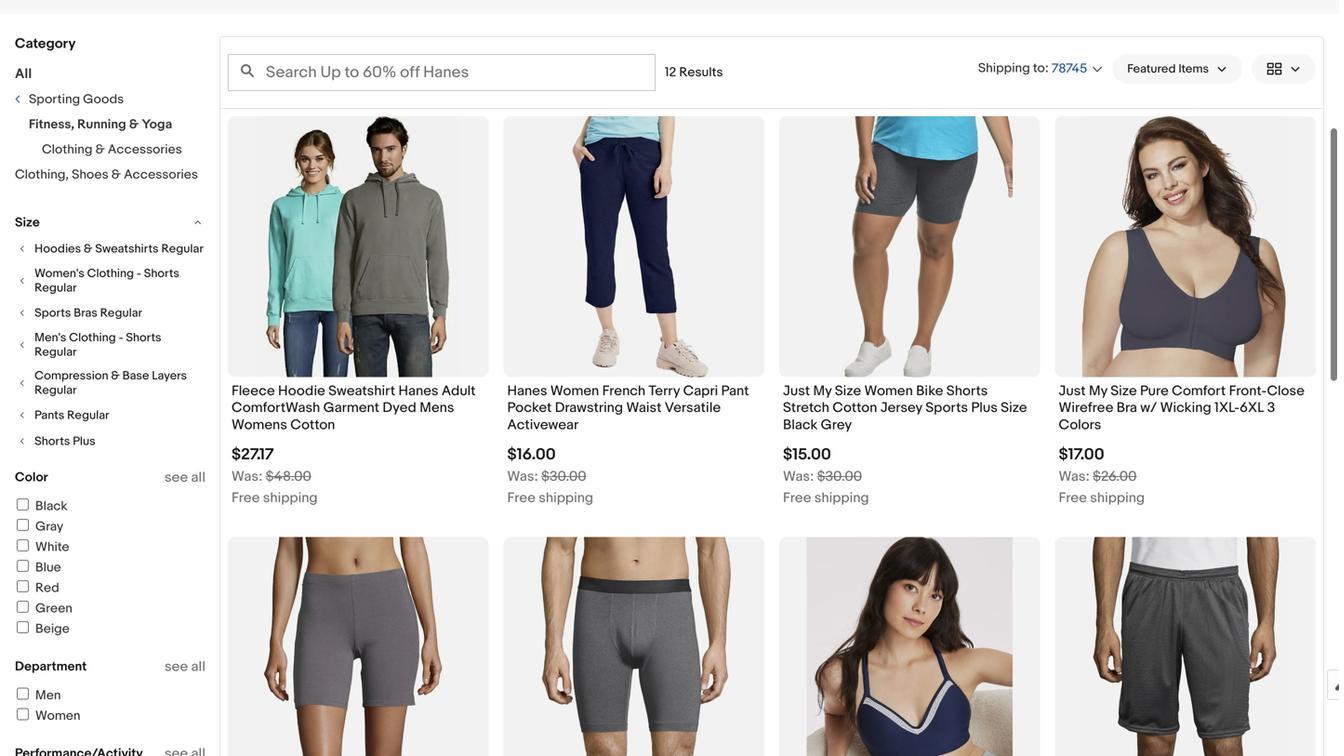 Task type: vqa. For each thing, say whether or not it's contained in the screenshot.


Task type: describe. For each thing, give the bounding box(es) containing it.
size inside dropdown button
[[15, 215, 40, 231]]

cotton inside just my size women bike shorts stretch cotton jersey sports plus size black grey
[[833, 400, 878, 416]]

garment
[[323, 400, 379, 416]]

sports bras regular button
[[15, 305, 206, 321]]

12 results
[[665, 65, 723, 80]]

see for color
[[165, 469, 188, 486]]

beige
[[35, 621, 70, 637]]

just my size pure comfort front-close wirefree bra w/ wicking 1xl-6xl 3 colors link
[[1059, 383, 1313, 438]]

goods
[[83, 92, 124, 107]]

$16.00 was: $30.00 free shipping
[[507, 445, 594, 507]]

pure
[[1140, 383, 1169, 400]]

hanes sport men mesh shorts with pockets gym workout 9" inseam sz s-2xl 4 colors image
[[1083, 537, 1289, 756]]

& left yoga
[[129, 117, 139, 133]]

& down clothing & accessories "link"
[[111, 167, 121, 183]]

Blue checkbox
[[17, 560, 29, 572]]

$48.00
[[266, 468, 311, 485]]

women's
[[35, 267, 84, 281]]

featured items button
[[1113, 54, 1243, 84]]

my for $15.00
[[813, 383, 832, 400]]

clothing & accessories link
[[42, 142, 182, 158]]

$30.00 for $16.00
[[542, 468, 587, 485]]

1xl-
[[1215, 400, 1240, 416]]

$30.00 for $15.00
[[817, 468, 862, 485]]

category
[[15, 35, 76, 52]]

see all button for color
[[165, 469, 206, 486]]

shipping for $15.00
[[815, 490, 869, 507]]

my for $17.00
[[1089, 383, 1108, 400]]

all
[[15, 66, 32, 82]]

see all button for department
[[165, 659, 206, 675]]

yoga
[[142, 117, 172, 133]]

bras
[[74, 306, 97, 320]]

all for color
[[191, 469, 206, 486]]

dyed
[[383, 400, 417, 416]]

3
[[1268, 400, 1276, 416]]

fleece hoodie sweatshirt hanes adult comfortwash garment dyed mens womens cotton
[[232, 383, 476, 433]]

all link
[[15, 66, 32, 82]]

pant
[[721, 383, 749, 400]]

stretch
[[783, 400, 830, 416]]

regular inside pants regular dropdown button
[[67, 408, 109, 423]]

Red checkbox
[[17, 580, 29, 593]]

fleece
[[232, 383, 275, 400]]

men link
[[14, 688, 61, 704]]

layers
[[152, 369, 187, 383]]

size button
[[15, 214, 206, 231]]

sweatshirts
[[95, 242, 159, 256]]

capri
[[683, 383, 718, 400]]

base
[[122, 369, 149, 383]]

color
[[15, 470, 48, 486]]

close
[[1267, 383, 1305, 400]]

free for $16.00
[[507, 490, 536, 507]]

to
[[1033, 60, 1045, 76]]

:
[[1045, 60, 1049, 76]]

view: gallery view image
[[1267, 59, 1301, 79]]

Women checkbox
[[17, 708, 29, 720]]

hanes inside fleece hoodie sweatshirt hanes adult comfortwash garment dyed mens womens cotton
[[399, 383, 439, 400]]

mens
[[420, 400, 454, 416]]

compression
[[35, 369, 108, 383]]

$26.00
[[1093, 468, 1137, 485]]

compression & base layers regular button
[[15, 369, 206, 398]]

$27.17 was: $48.00 free shipping
[[232, 445, 318, 507]]

comfortwash
[[232, 400, 320, 416]]

hanes women french terry capri pant pocket drawstring waist versatile activewear link
[[507, 383, 761, 438]]

$17.00 was: $26.00 free shipping
[[1059, 445, 1145, 507]]

pants regular button
[[15, 407, 206, 424]]

was: for $17.00
[[1059, 468, 1090, 485]]

see all for department
[[165, 659, 206, 675]]

green link
[[14, 601, 72, 617]]

white
[[35, 540, 69, 555]]

Black checkbox
[[17, 499, 29, 511]]

& down running
[[95, 142, 105, 158]]

white link
[[14, 540, 69, 555]]

plus inside shorts plus dropdown button
[[73, 434, 95, 449]]

fitness, running & yoga clothing & accessories clothing, shoes & accessories
[[15, 117, 198, 183]]

clothing,
[[15, 167, 69, 183]]

$17.00
[[1059, 445, 1105, 465]]

cotton inside fleece hoodie sweatshirt hanes adult comfortwash garment dyed mens womens cotton
[[290, 417, 335, 433]]

just my size women bike shorts stretch cotton jersey sports plus size black grey image
[[807, 116, 1013, 377]]

blue
[[35, 560, 61, 576]]

Gray checkbox
[[17, 519, 29, 531]]

hanes inside hanes women french terry capri pant pocket drawstring waist versatile activewear
[[507, 383, 548, 400]]

waist
[[627, 400, 662, 416]]

bike
[[916, 383, 944, 400]]

hanes women's stretch shorts jersey workout bike 7' inseam elastic waistband image
[[255, 537, 461, 756]]

gray link
[[14, 519, 63, 535]]

shorts inside just my size women bike shorts stretch cotton jersey sports plus size black grey
[[947, 383, 988, 400]]

& inside men's clothing - shorts regular compression & base layers regular
[[111, 369, 120, 383]]

Men checkbox
[[17, 688, 29, 700]]

women inside just my size women bike shorts stretch cotton jersey sports plus size black grey
[[865, 383, 913, 400]]

just my size women bike shorts stretch cotton jersey sports plus size black grey link
[[783, 383, 1037, 438]]

just my size pure comfort front-close wirefree bra w/ wicking 1xl-6xl 3 colors
[[1059, 383, 1305, 433]]

hoodies
[[35, 242, 81, 256]]

- for men's
[[119, 331, 123, 345]]

just for $15.00
[[783, 383, 810, 400]]

free for $27.17
[[232, 490, 260, 507]]

adult
[[442, 383, 476, 400]]

items
[[1179, 62, 1209, 76]]

hoodie
[[278, 383, 325, 400]]

w/
[[1141, 400, 1157, 416]]

shoes
[[72, 167, 109, 183]]

hanes women french terry capri pant pocket drawstring waist versatile activewear image
[[531, 116, 737, 377]]

$15.00 was: $30.00 free shipping
[[783, 445, 869, 507]]

shorts inside men's clothing - shorts regular compression & base layers regular
[[126, 331, 161, 345]]

red
[[35, 580, 59, 596]]



Task type: locate. For each thing, give the bounding box(es) containing it.
4 free from the left
[[1059, 490, 1087, 507]]

$15.00
[[783, 445, 831, 465]]

free down $27.17
[[232, 490, 260, 507]]

size inside just my size pure comfort front-close wirefree bra w/ wicking 1xl-6xl 3 colors
[[1111, 383, 1137, 400]]

men's clothing - shorts regular button
[[15, 331, 206, 360]]

sports
[[35, 306, 71, 320], [926, 400, 968, 416]]

clothing down hoodies & sweatshirts regular dropdown button
[[87, 267, 134, 281]]

free inside $16.00 was: $30.00 free shipping
[[507, 490, 536, 507]]

women up drawstring
[[551, 383, 599, 400]]

Enter your search keyword text field
[[228, 54, 656, 91]]

$30.00 down $15.00
[[817, 468, 862, 485]]

0 horizontal spatial women
[[35, 708, 81, 724]]

free
[[232, 490, 260, 507], [507, 490, 536, 507], [783, 490, 812, 507], [1059, 490, 1087, 507]]

cotton down hoodie
[[290, 417, 335, 433]]

my inside just my size pure comfort front-close wirefree bra w/ wicking 1xl-6xl 3 colors
[[1089, 383, 1108, 400]]

Beige checkbox
[[17, 621, 29, 633]]

cotton
[[833, 400, 878, 416], [290, 417, 335, 433]]

regular inside hoodies & sweatshirts regular dropdown button
[[161, 242, 204, 256]]

black inside just my size women bike shorts stretch cotton jersey sports plus size black grey
[[783, 417, 818, 433]]

gray
[[35, 519, 63, 535]]

just
[[783, 383, 810, 400], [1059, 383, 1086, 400]]

shorts up 'base'
[[126, 331, 161, 345]]

free inside $15.00 was: $30.00 free shipping
[[783, 490, 812, 507]]

see all button
[[165, 469, 206, 486], [165, 659, 206, 675]]

regular up compression
[[35, 345, 77, 360]]

was:
[[232, 468, 263, 485], [507, 468, 538, 485], [783, 468, 814, 485], [1059, 468, 1090, 485]]

was: inside $16.00 was: $30.00 free shipping
[[507, 468, 538, 485]]

0 horizontal spatial hanes
[[399, 383, 439, 400]]

3 shipping from the left
[[815, 490, 869, 507]]

french
[[602, 383, 646, 400]]

3 free from the left
[[783, 490, 812, 507]]

regular up pants on the bottom left of the page
[[35, 383, 77, 398]]

fleece hoodie sweatshirt hanes adult comfortwash garment dyed mens womens cotton link
[[232, 383, 485, 438]]

pants regular
[[35, 408, 109, 423]]

green
[[35, 601, 72, 617]]

1 vertical spatial clothing
[[87, 267, 134, 281]]

4 shipping from the left
[[1090, 490, 1145, 507]]

0 vertical spatial see all button
[[165, 469, 206, 486]]

my
[[813, 383, 832, 400], [1089, 383, 1108, 400]]

0 horizontal spatial sports
[[35, 306, 71, 320]]

1 vertical spatial accessories
[[124, 167, 198, 183]]

was: inside $17.00 was: $26.00 free shipping
[[1059, 468, 1090, 485]]

women's clothing - shorts regular
[[35, 267, 179, 295]]

clothing, shoes & accessories link
[[15, 167, 198, 183]]

- inside women's clothing - shorts regular
[[137, 267, 141, 281]]

sports down bike
[[926, 400, 968, 416]]

1 horizontal spatial my
[[1089, 383, 1108, 400]]

$16.00
[[507, 445, 556, 465]]

accessories
[[108, 142, 182, 158], [124, 167, 198, 183]]

0 horizontal spatial my
[[813, 383, 832, 400]]

2 hanes from the left
[[507, 383, 548, 400]]

was: for $27.17
[[232, 468, 263, 485]]

hanes comfortflex fit wirefree bra comfort evolution lace womens smoothtec band image
[[807, 537, 1013, 756]]

shipping for $16.00
[[539, 490, 594, 507]]

- down sweatshirts
[[137, 267, 141, 281]]

shipping inside $17.00 was: $26.00 free shipping
[[1090, 490, 1145, 507]]

2 horizontal spatial women
[[865, 383, 913, 400]]

results
[[679, 65, 723, 80]]

was: inside $15.00 was: $30.00 free shipping
[[783, 468, 814, 485]]

was: down $16.00
[[507, 468, 538, 485]]

hoodies & sweatshirts regular button
[[15, 240, 206, 257]]

clothing down fitness,
[[42, 142, 93, 158]]

2 see all button from the top
[[165, 659, 206, 675]]

regular inside sports bras regular dropdown button
[[100, 306, 142, 320]]

0 vertical spatial plus
[[971, 400, 998, 416]]

1 horizontal spatial $30.00
[[817, 468, 862, 485]]

women inside hanes women french terry capri pant pocket drawstring waist versatile activewear
[[551, 383, 599, 400]]

shipping down $15.00
[[815, 490, 869, 507]]

1 just from the left
[[783, 383, 810, 400]]

1 $30.00 from the left
[[542, 468, 587, 485]]

regular right sweatshirts
[[161, 242, 204, 256]]

clothing inside fitness, running & yoga clothing & accessories clothing, shoes & accessories
[[42, 142, 93, 158]]

wirefree
[[1059, 400, 1114, 416]]

featured
[[1128, 62, 1176, 76]]

1 was: from the left
[[232, 468, 263, 485]]

all
[[191, 469, 206, 486], [191, 659, 206, 675]]

regular up "men's clothing - shorts regular" dropdown button
[[100, 306, 142, 320]]

women down the men
[[35, 708, 81, 724]]

fitness,
[[29, 117, 74, 133]]

1 horizontal spatial sports
[[926, 400, 968, 416]]

2 $30.00 from the left
[[817, 468, 862, 485]]

1 horizontal spatial plus
[[971, 400, 998, 416]]

& inside dropdown button
[[84, 242, 93, 256]]

my inside just my size women bike shorts stretch cotton jersey sports plus size black grey
[[813, 383, 832, 400]]

terry
[[649, 383, 680, 400]]

-
[[137, 267, 141, 281], [119, 331, 123, 345]]

black down stretch
[[783, 417, 818, 433]]

shipping inside $15.00 was: $30.00 free shipping
[[815, 490, 869, 507]]

1 shipping from the left
[[263, 490, 318, 507]]

shipping
[[978, 60, 1030, 76]]

0 horizontal spatial -
[[119, 331, 123, 345]]

jersey
[[881, 400, 923, 416]]

0 horizontal spatial plus
[[73, 434, 95, 449]]

2 free from the left
[[507, 490, 536, 507]]

see all for color
[[165, 469, 206, 486]]

sporting
[[29, 92, 80, 107]]

White checkbox
[[17, 540, 29, 552]]

clothing for women's
[[87, 267, 134, 281]]

shorts right bike
[[947, 383, 988, 400]]

versatile
[[665, 400, 721, 416]]

black up gray
[[35, 499, 68, 514]]

shorts
[[144, 267, 179, 281], [126, 331, 161, 345], [947, 383, 988, 400], [35, 434, 70, 449]]

plus right jersey
[[971, 400, 998, 416]]

1 see all button from the top
[[165, 469, 206, 486]]

just up wirefree
[[1059, 383, 1086, 400]]

shorts down pants on the bottom left of the page
[[35, 434, 70, 449]]

2 vertical spatial clothing
[[69, 331, 116, 345]]

0 vertical spatial sports
[[35, 306, 71, 320]]

was: down $15.00
[[783, 468, 814, 485]]

$27.17
[[232, 445, 274, 465]]

1 hanes from the left
[[399, 383, 439, 400]]

0 horizontal spatial just
[[783, 383, 810, 400]]

was: down the $17.00
[[1059, 468, 1090, 485]]

hoodies & sweatshirts regular
[[35, 242, 204, 256]]

0 horizontal spatial black
[[35, 499, 68, 514]]

was: for $15.00
[[783, 468, 814, 485]]

1 horizontal spatial cotton
[[833, 400, 878, 416]]

0 vertical spatial black
[[783, 417, 818, 433]]

1 vertical spatial sports
[[926, 400, 968, 416]]

beige link
[[14, 621, 70, 637]]

pocket
[[507, 400, 552, 416]]

women up jersey
[[865, 383, 913, 400]]

plus down pants regular
[[73, 434, 95, 449]]

12
[[665, 65, 677, 80]]

free down $16.00
[[507, 490, 536, 507]]

sports up men's
[[35, 306, 71, 320]]

front-
[[1229, 383, 1267, 400]]

all for department
[[191, 659, 206, 675]]

shipping down $26.00
[[1090, 490, 1145, 507]]

size
[[15, 215, 40, 231], [835, 383, 862, 400], [1111, 383, 1137, 400], [1001, 400, 1028, 416]]

wicking
[[1161, 400, 1212, 416]]

cotton up grey
[[833, 400, 878, 416]]

comfort
[[1172, 383, 1226, 400]]

women link
[[14, 708, 81, 724]]

& right hoodies
[[84, 242, 93, 256]]

hanes men's performance compression shorts sport cool dri 9" inseam cool comfort image
[[531, 537, 737, 756]]

shipping down $16.00
[[539, 490, 594, 507]]

78745
[[1052, 61, 1088, 77]]

activewear
[[507, 417, 579, 433]]

colors
[[1059, 417, 1102, 433]]

- down sports bras regular dropdown button
[[119, 331, 123, 345]]

2 see from the top
[[165, 659, 188, 675]]

size up grey
[[835, 383, 862, 400]]

blue link
[[14, 560, 61, 576]]

- inside men's clothing - shorts regular compression & base layers regular
[[119, 331, 123, 345]]

hanes up mens
[[399, 383, 439, 400]]

& left 'base'
[[111, 369, 120, 383]]

0 vertical spatial accessories
[[108, 142, 182, 158]]

3 was: from the left
[[783, 468, 814, 485]]

grey
[[821, 417, 852, 433]]

was: for $16.00
[[507, 468, 538, 485]]

hanes women french terry capri pant pocket drawstring waist versatile activewear
[[507, 383, 749, 433]]

0 vertical spatial clothing
[[42, 142, 93, 158]]

clothing inside men's clothing - shorts regular compression & base layers regular
[[69, 331, 116, 345]]

$30.00 down $16.00
[[542, 468, 587, 485]]

plus
[[971, 400, 998, 416], [73, 434, 95, 449]]

1 horizontal spatial just
[[1059, 383, 1086, 400]]

1 horizontal spatial black
[[783, 417, 818, 433]]

just for $17.00
[[1059, 383, 1086, 400]]

regular inside women's clothing - shorts regular
[[35, 281, 77, 295]]

1 see from the top
[[165, 469, 188, 486]]

1 vertical spatial black
[[35, 499, 68, 514]]

0 horizontal spatial $30.00
[[542, 468, 587, 485]]

$30.00 inside $16.00 was: $30.00 free shipping
[[542, 468, 587, 485]]

1 vertical spatial see
[[165, 659, 188, 675]]

$30.00 inside $15.00 was: $30.00 free shipping
[[817, 468, 862, 485]]

shorts plus button
[[15, 433, 206, 450]]

size up hoodies
[[15, 215, 40, 231]]

fleece hoodie sweatshirt hanes adult comfortwash garment dyed mens womens cotton image
[[256, 116, 461, 377]]

my up stretch
[[813, 383, 832, 400]]

shorts down sweatshirts
[[144, 267, 179, 281]]

size left wirefree
[[1001, 400, 1028, 416]]

Green checkbox
[[17, 601, 29, 613]]

just inside just my size women bike shorts stretch cotton jersey sports plus size black grey
[[783, 383, 810, 400]]

men
[[35, 688, 61, 704]]

regular up 'bras'
[[35, 281, 77, 295]]

1 all from the top
[[191, 469, 206, 486]]

0 vertical spatial see
[[165, 469, 188, 486]]

free inside $27.17 was: $48.00 free shipping
[[232, 490, 260, 507]]

sports bras regular
[[35, 306, 142, 320]]

2 my from the left
[[1089, 383, 1108, 400]]

free inside $17.00 was: $26.00 free shipping
[[1059, 490, 1087, 507]]

shipping to : 78745
[[978, 60, 1088, 77]]

just my size women bike shorts stretch cotton jersey sports plus size black grey
[[783, 383, 1028, 433]]

sporting goods link
[[14, 92, 124, 107]]

free for $17.00
[[1059, 490, 1087, 507]]

shipping for $17.00
[[1090, 490, 1145, 507]]

hanes up pocket
[[507, 383, 548, 400]]

0 vertical spatial -
[[137, 267, 141, 281]]

0 horizontal spatial cotton
[[290, 417, 335, 433]]

black link
[[14, 499, 68, 514]]

shipping down $48.00
[[263, 490, 318, 507]]

bra
[[1117, 400, 1138, 416]]

6xl
[[1240, 400, 1265, 416]]

just inside just my size pure comfort front-close wirefree bra w/ wicking 1xl-6xl 3 colors
[[1059, 383, 1086, 400]]

2 was: from the left
[[507, 468, 538, 485]]

1 free from the left
[[232, 490, 260, 507]]

1 vertical spatial see all button
[[165, 659, 206, 675]]

1 vertical spatial plus
[[73, 434, 95, 449]]

clothing inside women's clothing - shorts regular
[[87, 267, 134, 281]]

2 all from the top
[[191, 659, 206, 675]]

see
[[165, 469, 188, 486], [165, 659, 188, 675]]

size up bra
[[1111, 383, 1137, 400]]

1 horizontal spatial hanes
[[507, 383, 548, 400]]

2 just from the left
[[1059, 383, 1086, 400]]

clothing down sports bras regular
[[69, 331, 116, 345]]

regular up shorts plus dropdown button
[[67, 408, 109, 423]]

sports inside just my size women bike shorts stretch cotton jersey sports plus size black grey
[[926, 400, 968, 416]]

shorts inside women's clothing - shorts regular
[[144, 267, 179, 281]]

featured items
[[1128, 62, 1209, 76]]

2 shipping from the left
[[539, 490, 594, 507]]

free down $15.00
[[783, 490, 812, 507]]

1 my from the left
[[813, 383, 832, 400]]

was: down $27.17
[[232, 468, 263, 485]]

2 see all from the top
[[165, 659, 206, 675]]

just my size pure comfort front-close wirefree bra w/ wicking 1xl-6xl 3 colors image
[[1083, 116, 1289, 377]]

shipping for $27.17
[[263, 490, 318, 507]]

1 horizontal spatial -
[[137, 267, 141, 281]]

shipping inside $16.00 was: $30.00 free shipping
[[539, 490, 594, 507]]

clothing for men's
[[69, 331, 116, 345]]

1 vertical spatial all
[[191, 659, 206, 675]]

see for department
[[165, 659, 188, 675]]

1 vertical spatial -
[[119, 331, 123, 345]]

0 vertical spatial all
[[191, 469, 206, 486]]

men's clothing - shorts regular compression & base layers regular
[[35, 331, 187, 398]]

1 vertical spatial see all
[[165, 659, 206, 675]]

free for $15.00
[[783, 490, 812, 507]]

regular
[[161, 242, 204, 256], [35, 281, 77, 295], [100, 306, 142, 320], [35, 345, 77, 360], [35, 383, 77, 398], [67, 408, 109, 423]]

- for women's
[[137, 267, 141, 281]]

shipping inside $27.17 was: $48.00 free shipping
[[263, 490, 318, 507]]

1 see all from the top
[[165, 469, 206, 486]]

1 horizontal spatial women
[[551, 383, 599, 400]]

sporting goods
[[29, 92, 124, 107]]

just up stretch
[[783, 383, 810, 400]]

my up wirefree
[[1089, 383, 1108, 400]]

free down the $17.00
[[1059, 490, 1087, 507]]

shorts plus
[[35, 434, 95, 449]]

0 vertical spatial see all
[[165, 469, 206, 486]]

drawstring
[[555, 400, 623, 416]]

plus inside just my size women bike shorts stretch cotton jersey sports plus size black grey
[[971, 400, 998, 416]]

sports inside dropdown button
[[35, 306, 71, 320]]

red link
[[14, 580, 59, 596]]

was: inside $27.17 was: $48.00 free shipping
[[232, 468, 263, 485]]

4 was: from the left
[[1059, 468, 1090, 485]]

hanes
[[399, 383, 439, 400], [507, 383, 548, 400]]



